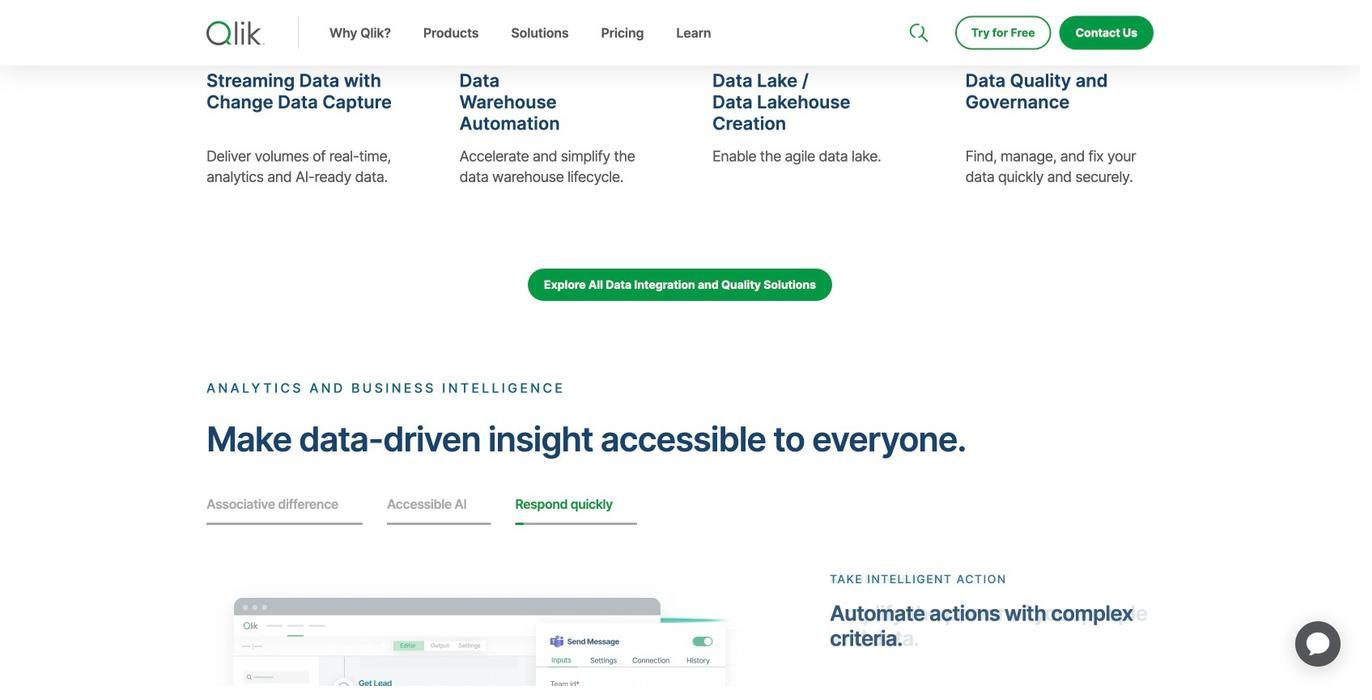 Task type: vqa. For each thing, say whether or not it's contained in the screenshot.
DELIVER TRUSTED DATA WITH END-TO-END LINEAGE, ACID COMPLIANCE, AND CODE-FREE REFINEMENT. ENSURE ENTERPRISE-GRADE SECURITY AND GOVERNANCE FOR ALL DATA.
no



Task type: locate. For each thing, give the bounding box(es) containing it.
data quality and governance icon image
[[966, 7, 1005, 46]]

data warehouse automation icon image
[[460, 7, 498, 46]]

support image
[[911, 0, 924, 13]]

application
[[1276, 603, 1361, 687]]

streaming data with change data capture icon image
[[207, 7, 245, 46]]

qlik image
[[207, 21, 265, 45]]

login image
[[1102, 0, 1115, 13]]



